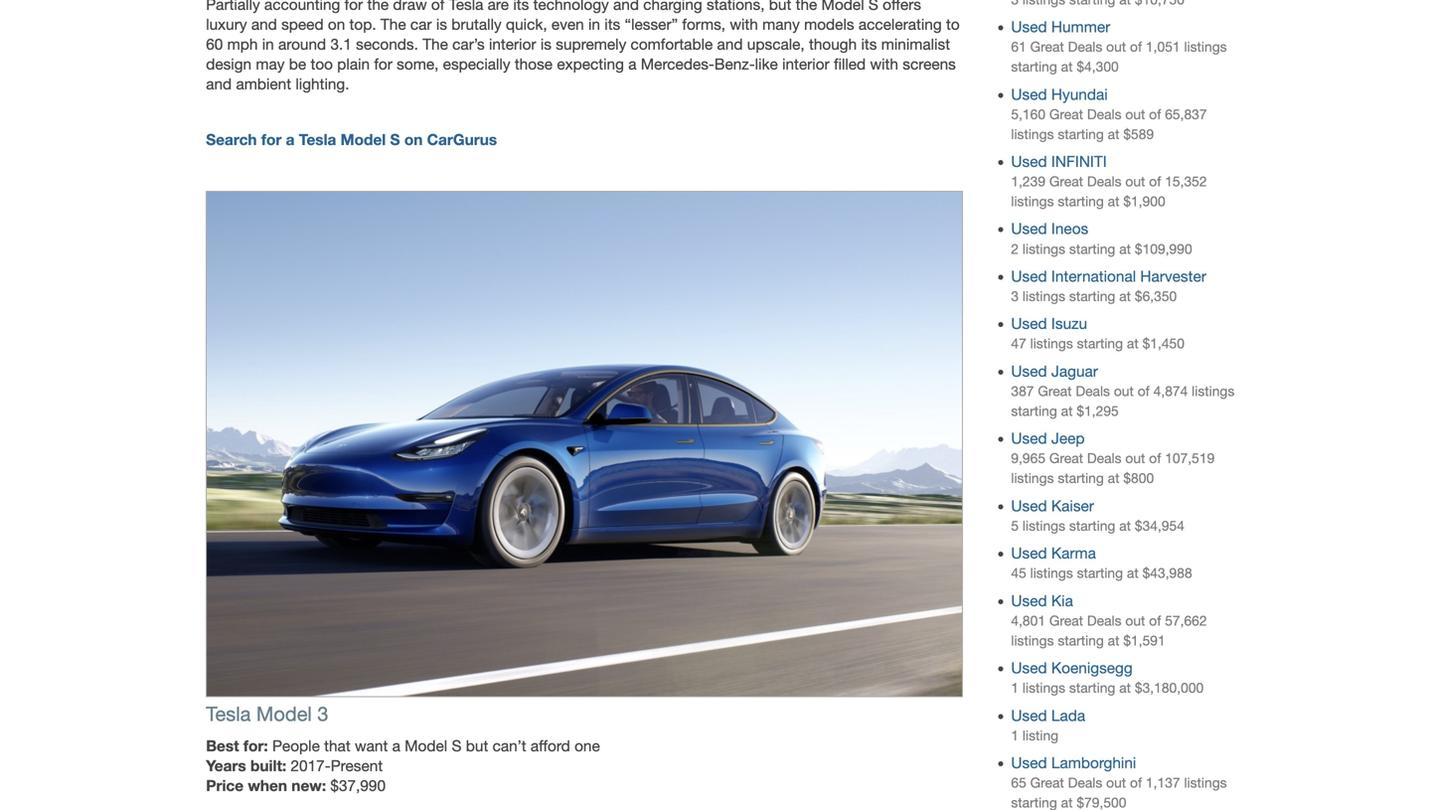 Task type: vqa. For each thing, say whether or not it's contained in the screenshot.


Task type: describe. For each thing, give the bounding box(es) containing it.
9,965
[[1012, 451, 1046, 467]]

be
[[289, 55, 306, 73]]

deals for hummer
[[1069, 39, 1103, 55]]

deals for jaguar
[[1076, 383, 1111, 399]]

used infiniti link
[[1012, 153, 1107, 171]]

9,965 great deals out of 107,519 listings starting at
[[1012, 451, 1215, 486]]

deals for hyundai
[[1088, 106, 1122, 122]]

0 vertical spatial for
[[345, 0, 363, 13]]

$34,954
[[1135, 518, 1185, 534]]

1 for used koenigsegg
[[1012, 680, 1019, 696]]

65 great deals out of 1,137 listings starting at
[[1012, 775, 1228, 810]]

4,801
[[1012, 613, 1046, 629]]

$1,591
[[1124, 633, 1166, 649]]

listings inside 65 great deals out of 1,137 listings starting at
[[1185, 775, 1228, 791]]

at inside used karma 45 listings starting at $43,988
[[1127, 565, 1139, 581]]

though
[[809, 35, 857, 53]]

out for hyundai
[[1126, 106, 1146, 122]]

some,
[[397, 55, 439, 73]]

of for used hyundai
[[1150, 106, 1162, 122]]

may
[[256, 55, 285, 73]]

price
[[206, 777, 244, 795]]

of for used kia
[[1150, 613, 1162, 629]]

search for a tesla model s on cargurus
[[206, 130, 497, 149]]

used kia
[[1012, 592, 1074, 610]]

deals for infiniti
[[1088, 174, 1122, 189]]

out for hummer
[[1107, 39, 1127, 55]]

charging
[[644, 0, 703, 13]]

1 vertical spatial tesla
[[299, 130, 336, 149]]

starting inside 61 great deals out of 1,051 listings starting at
[[1012, 59, 1058, 75]]

at inside 9,965 great deals out of 107,519 listings starting at
[[1108, 471, 1120, 486]]

61 great deals out of 1,051 listings starting at
[[1012, 39, 1228, 75]]

$37,990
[[330, 777, 386, 795]]

mercedes-
[[641, 55, 715, 73]]

too
[[311, 55, 333, 73]]

used for used infiniti
[[1012, 153, 1048, 171]]

65
[[1012, 775, 1027, 791]]

0 horizontal spatial its
[[513, 0, 529, 13]]

47
[[1012, 336, 1027, 352]]

afford
[[531, 737, 571, 755]]

harvester
[[1141, 267, 1207, 285]]

model up people
[[256, 703, 312, 726]]

deals for kia
[[1088, 613, 1122, 629]]

at inside 4,801 great deals out of 57,662 listings starting at
[[1108, 633, 1120, 649]]

car
[[411, 15, 432, 33]]

at inside 'used ineos 2 listings starting at $109,990'
[[1120, 241, 1132, 257]]

used isuzu link
[[1012, 315, 1088, 333]]

at inside the 1,239 great deals out of 15,352 listings starting at
[[1108, 193, 1120, 209]]

draw
[[393, 0, 427, 13]]

out for jaguar
[[1114, 383, 1134, 399]]

used for used jaguar
[[1012, 362, 1048, 380]]

0 horizontal spatial interior
[[489, 35, 536, 53]]

starting inside the 1,239 great deals out of 15,352 listings starting at
[[1058, 193, 1105, 209]]

1,239 great deals out of 15,352 listings starting at
[[1012, 174, 1208, 209]]

of for used lamborghini
[[1131, 775, 1143, 791]]

listings inside used kaiser 5 listings starting at $34,954
[[1023, 518, 1066, 534]]

5
[[1012, 518, 1019, 534]]

design
[[206, 55, 252, 73]]

filled
[[834, 55, 866, 73]]

used for used jeep
[[1012, 430, 1048, 448]]

to
[[947, 15, 960, 33]]

used ineos link
[[1012, 220, 1089, 238]]

and up mph
[[251, 15, 277, 33]]

used lada link
[[1012, 707, 1086, 725]]

$1,900
[[1124, 193, 1166, 209]]

for:
[[243, 737, 268, 755]]

used karma link
[[1012, 545, 1097, 562]]

lighting.
[[296, 75, 350, 93]]

isuzu
[[1052, 315, 1088, 333]]

used for used hummer
[[1012, 18, 1048, 36]]

accelerating
[[859, 15, 942, 33]]

used kaiser 5 listings starting at $34,954
[[1012, 497, 1185, 534]]

used for used lamborghini
[[1012, 754, 1048, 772]]

starting inside 4,801 great deals out of 57,662 listings starting at
[[1058, 633, 1105, 649]]

used jaguar
[[1012, 362, 1099, 380]]

used lada 1 listing
[[1012, 707, 1086, 744]]

$1,295
[[1077, 403, 1119, 419]]

used for used lada 1 listing
[[1012, 707, 1048, 725]]

at inside 65 great deals out of 1,137 listings starting at
[[1062, 795, 1073, 810]]

listings inside the 1,239 great deals out of 15,352 listings starting at
[[1012, 193, 1054, 209]]

car's
[[453, 35, 485, 53]]

on inside partially accounting for the draw of tesla are its technology and charging stations, but the model s offers luxury and speed on top. the car is brutally quick, even in its "lesser" forms, with many models accelerating to 60 mph in around 3.1 seconds. the car's interior is supremely comfortable and upscale, though its minimalist design may be too plain for some, especially those expecting a mercedes-benz-like interior filled with screens and ambient lighting.
[[328, 15, 345, 33]]

best for: people that want a model s but can't afford one years built: 2017-present price when new: $37,990
[[206, 737, 600, 795]]

international
[[1052, 267, 1137, 285]]

that
[[324, 737, 351, 755]]

jaguar
[[1052, 362, 1099, 380]]

tesla model 3
[[206, 703, 329, 726]]

at inside 61 great deals out of 1,051 listings starting at
[[1062, 59, 1073, 75]]

upscale,
[[748, 35, 805, 53]]

2 vertical spatial tesla
[[206, 703, 251, 726]]

of inside partially accounting for the draw of tesla are its technology and charging stations, but the model s offers luxury and speed on top. the car is brutally quick, even in its "lesser" forms, with many models accelerating to 60 mph in around 3.1 seconds. the car's interior is supremely comfortable and upscale, though its minimalist design may be too plain for some, especially those expecting a mercedes-benz-like interior filled with screens and ambient lighting.
[[431, 0, 445, 13]]

used hummer link
[[1012, 18, 1111, 36]]

want
[[355, 737, 388, 755]]

great for kia
[[1050, 613, 1084, 629]]

tesla inside partially accounting for the draw of tesla are its technology and charging stations, but the model s offers luxury and speed on top. the car is brutally quick, even in its "lesser" forms, with many models accelerating to 60 mph in around 3.1 seconds. the car's interior is supremely comfortable and upscale, though its minimalist design may be too plain for some, especially those expecting a mercedes-benz-like interior filled with screens and ambient lighting.
[[449, 0, 484, 13]]

mph
[[227, 35, 258, 53]]

used for used kia
[[1012, 592, 1048, 610]]

listings inside used isuzu 47 listings starting at $1,450
[[1031, 336, 1074, 352]]

search for a tesla model s on cargurus link
[[206, 130, 497, 149]]

1 for used lada
[[1012, 728, 1019, 744]]

$800
[[1124, 471, 1155, 486]]

out for kia
[[1126, 613, 1146, 629]]

at inside used kaiser 5 listings starting at $34,954
[[1120, 518, 1132, 534]]

model inside best for: people that want a model s but can't afford one years built: 2017-present price when new: $37,990
[[405, 737, 448, 755]]

used for used karma 45 listings starting at $43,988
[[1012, 545, 1048, 562]]

but inside best for: people that want a model s but can't afford one years built: 2017-present price when new: $37,990
[[466, 737, 489, 755]]

karma
[[1052, 545, 1097, 562]]

and down design
[[206, 75, 232, 93]]

0 vertical spatial is
[[436, 15, 447, 33]]

jeep
[[1052, 430, 1085, 448]]

$109,990
[[1135, 241, 1193, 257]]

starting inside used isuzu 47 listings starting at $1,450
[[1077, 336, 1124, 352]]

starting inside 9,965 great deals out of 107,519 listings starting at
[[1058, 471, 1105, 486]]

5,160 great deals out of 65,837 listings starting at
[[1012, 106, 1208, 142]]

used kaiser link
[[1012, 497, 1095, 515]]

5,160
[[1012, 106, 1046, 122]]

kaiser
[[1052, 497, 1095, 515]]

s inside best for: people that want a model s but can't afford one years built: 2017-present price when new: $37,990
[[452, 737, 462, 755]]

tesla model 3 image
[[206, 191, 963, 698]]

when
[[248, 777, 287, 795]]

stations,
[[707, 0, 765, 13]]

at inside used isuzu 47 listings starting at $1,450
[[1127, 336, 1139, 352]]

new:
[[292, 777, 326, 795]]

used hyundai
[[1012, 85, 1108, 103]]

model down lighting.
[[341, 130, 386, 149]]

2 horizontal spatial its
[[862, 35, 877, 53]]

listings inside 61 great deals out of 1,051 listings starting at
[[1185, 39, 1228, 55]]

1 vertical spatial for
[[374, 55, 393, 73]]

partially accounting for the draw of tesla are its technology and charging stations, but the model s offers luxury and speed on top. the car is brutally quick, even in its "lesser" forms, with many models accelerating to 60 mph in around 3.1 seconds. the car's interior is supremely comfortable and upscale, though its minimalist design may be too plain for some, especially those expecting a mercedes-benz-like interior filled with screens and ambient lighting.
[[206, 0, 960, 93]]

kia
[[1052, 592, 1074, 610]]

brutally
[[452, 15, 502, 33]]

starting inside 387 great deals out of 4,874 listings starting at
[[1012, 403, 1058, 419]]

2 vertical spatial for
[[261, 130, 282, 149]]



Task type: locate. For each thing, give the bounding box(es) containing it.
even
[[552, 15, 584, 33]]

0 vertical spatial interior
[[489, 35, 536, 53]]

starting up the kaiser
[[1058, 471, 1105, 486]]

used kia link
[[1012, 592, 1074, 610]]

starting inside used koenigsegg 1 listings starting at $3,180,000
[[1070, 680, 1116, 696]]

at left $1,450
[[1127, 336, 1139, 352]]

of for used jaguar
[[1138, 383, 1150, 399]]

s inside partially accounting for the draw of tesla are its technology and charging stations, but the model s offers luxury and speed on top. the car is brutally quick, even in its "lesser" forms, with many models accelerating to 60 mph in around 3.1 seconds. the car's interior is supremely comfortable and upscale, though its minimalist design may be too plain for some, especially those expecting a mercedes-benz-like interior filled with screens and ambient lighting.
[[869, 0, 879, 13]]

of for used jeep
[[1150, 451, 1162, 467]]

listings right the 1,137
[[1185, 775, 1228, 791]]

listings inside 'used ineos 2 listings starting at $109,990'
[[1023, 241, 1066, 257]]

on up '3.1'
[[328, 15, 345, 33]]

starting down 387
[[1012, 403, 1058, 419]]

listings down used isuzu "link"
[[1031, 336, 1074, 352]]

used up listing
[[1012, 707, 1048, 725]]

out inside the 1,239 great deals out of 15,352 listings starting at
[[1126, 174, 1146, 189]]

used down the '2'
[[1012, 267, 1048, 285]]

4,874
[[1154, 383, 1189, 399]]

in
[[589, 15, 601, 33], [262, 35, 274, 53]]

deals for lamborghini
[[1069, 775, 1103, 791]]

7 used from the top
[[1012, 362, 1048, 380]]

0 horizontal spatial for
[[261, 130, 282, 149]]

great for hyundai
[[1050, 106, 1084, 122]]

can't
[[493, 737, 527, 755]]

starting inside used karma 45 listings starting at $43,988
[[1077, 565, 1124, 581]]

great inside '5,160 great deals out of 65,837 listings starting at'
[[1050, 106, 1084, 122]]

2 vertical spatial s
[[452, 737, 462, 755]]

great down the used hummer 'link'
[[1031, 39, 1065, 55]]

s left cargurus
[[390, 130, 400, 149]]

tesla up best
[[206, 703, 251, 726]]

12 used from the top
[[1012, 659, 1048, 677]]

great for jaguar
[[1038, 383, 1072, 399]]

out inside 61 great deals out of 1,051 listings starting at
[[1107, 39, 1127, 55]]

1 vertical spatial its
[[605, 15, 621, 33]]

out down the "lamborghini"
[[1107, 775, 1127, 791]]

8 used from the top
[[1012, 430, 1048, 448]]

listings down used kaiser 'link'
[[1023, 518, 1066, 534]]

and up benz-
[[717, 35, 743, 53]]

2 horizontal spatial a
[[629, 55, 637, 73]]

great for jeep
[[1050, 451, 1084, 467]]

great for lamborghini
[[1031, 775, 1065, 791]]

at down used international harvester link
[[1120, 288, 1132, 304]]

2 horizontal spatial for
[[374, 55, 393, 73]]

starting down the kaiser
[[1070, 518, 1116, 534]]

koenigsegg
[[1052, 659, 1133, 677]]

out inside 387 great deals out of 4,874 listings starting at
[[1114, 383, 1134, 399]]

its up filled
[[862, 35, 877, 53]]

used up the '2'
[[1012, 220, 1048, 238]]

0 horizontal spatial on
[[328, 15, 345, 33]]

used for used hyundai
[[1012, 85, 1048, 103]]

1 horizontal spatial on
[[405, 130, 423, 149]]

0 horizontal spatial a
[[286, 130, 295, 149]]

deals inside '5,160 great deals out of 65,837 listings starting at'
[[1088, 106, 1122, 122]]

starting down isuzu
[[1077, 336, 1124, 352]]

used down the 4,801
[[1012, 659, 1048, 677]]

with
[[730, 15, 759, 33], [870, 55, 899, 73]]

great down used hyundai
[[1050, 106, 1084, 122]]

1 horizontal spatial its
[[605, 15, 621, 33]]

0 vertical spatial 3
[[1012, 288, 1019, 304]]

1 used from the top
[[1012, 18, 1048, 36]]

a right want
[[392, 737, 401, 755]]

used inside used karma 45 listings starting at $43,988
[[1012, 545, 1048, 562]]

used for used kaiser 5 listings starting at $34,954
[[1012, 497, 1048, 515]]

$4,300
[[1077, 59, 1119, 75]]

deals inside 65 great deals out of 1,137 listings starting at
[[1069, 775, 1103, 791]]

the up "models"
[[796, 0, 818, 13]]

1 horizontal spatial a
[[392, 737, 401, 755]]

0 vertical spatial but
[[769, 0, 792, 13]]

$1,450
[[1143, 336, 1185, 352]]

57,662
[[1166, 613, 1208, 629]]

1 vertical spatial interior
[[783, 55, 830, 73]]

seconds.
[[356, 35, 419, 53]]

is up those
[[541, 35, 552, 53]]

at inside used international harvester 3 listings starting at $6,350
[[1120, 288, 1132, 304]]

accounting
[[264, 0, 340, 13]]

great inside the 1,239 great deals out of 15,352 listings starting at
[[1050, 174, 1084, 189]]

0 horizontal spatial is
[[436, 15, 447, 33]]

1 vertical spatial but
[[466, 737, 489, 755]]

$589
[[1124, 126, 1155, 142]]

1,137
[[1146, 775, 1181, 791]]

6 used from the top
[[1012, 315, 1048, 333]]

of up the $589
[[1150, 106, 1162, 122]]

the down 'car'
[[423, 35, 448, 53]]

but left can't
[[466, 737, 489, 755]]

used jaguar link
[[1012, 362, 1099, 380]]

starting down karma
[[1077, 565, 1124, 581]]

s
[[869, 0, 879, 13], [390, 130, 400, 149], [452, 737, 462, 755]]

tesla down lighting.
[[299, 130, 336, 149]]

but
[[769, 0, 792, 13], [466, 737, 489, 755]]

s left can't
[[452, 737, 462, 755]]

great
[[1031, 39, 1065, 55], [1050, 106, 1084, 122], [1050, 174, 1084, 189], [1038, 383, 1072, 399], [1050, 451, 1084, 467], [1050, 613, 1084, 629], [1031, 775, 1065, 791]]

2017-
[[291, 757, 331, 775]]

1 horizontal spatial in
[[589, 15, 601, 33]]

great for infiniti
[[1050, 174, 1084, 189]]

1 1 from the top
[[1012, 680, 1019, 696]]

used up 61 in the top right of the page
[[1012, 18, 1048, 36]]

listings inside used international harvester 3 listings starting at $6,350
[[1023, 288, 1066, 304]]

speed
[[281, 15, 324, 33]]

"lesser"
[[625, 15, 678, 33]]

out for infiniti
[[1126, 174, 1146, 189]]

used hummer
[[1012, 18, 1111, 36]]

starting up international at top right
[[1070, 241, 1116, 257]]

at inside 387 great deals out of 4,874 listings starting at
[[1062, 403, 1073, 419]]

for up top.
[[345, 0, 363, 13]]

9 used from the top
[[1012, 497, 1048, 515]]

deals down hyundai
[[1088, 106, 1122, 122]]

at down used lamborghini in the right of the page
[[1062, 795, 1073, 810]]

1 vertical spatial the
[[423, 35, 448, 53]]

used up 47
[[1012, 315, 1048, 333]]

387 great deals out of 4,874 listings starting at
[[1012, 383, 1235, 419]]

13 used from the top
[[1012, 707, 1048, 725]]

models
[[804, 15, 855, 33]]

of
[[431, 0, 445, 13], [1131, 39, 1143, 55], [1150, 106, 1162, 122], [1150, 174, 1162, 189], [1138, 383, 1150, 399], [1150, 451, 1162, 467], [1150, 613, 1162, 629], [1131, 775, 1143, 791]]

deals down infiniti
[[1088, 174, 1122, 189]]

listings inside used koenigsegg 1 listings starting at $3,180,000
[[1023, 680, 1066, 696]]

107,519
[[1166, 451, 1215, 467]]

used up 45
[[1012, 545, 1048, 562]]

of inside the 1,239 great deals out of 15,352 listings starting at
[[1150, 174, 1162, 189]]

listings inside 9,965 great deals out of 107,519 listings starting at
[[1012, 471, 1054, 486]]

out up $800
[[1126, 451, 1146, 467]]

lada
[[1052, 707, 1086, 725]]

plain
[[337, 55, 370, 73]]

tesla up brutally
[[449, 0, 484, 13]]

great inside 4,801 great deals out of 57,662 listings starting at
[[1050, 613, 1084, 629]]

starting down 65
[[1012, 795, 1058, 810]]

1 vertical spatial in
[[262, 35, 274, 53]]

1 vertical spatial on
[[405, 130, 423, 149]]

1 vertical spatial a
[[286, 130, 295, 149]]

at up used international harvester link
[[1120, 241, 1132, 257]]

out for lamborghini
[[1107, 775, 1127, 791]]

ineos
[[1052, 220, 1089, 238]]

listings right 4,874
[[1192, 383, 1235, 399]]

listings inside used karma 45 listings starting at $43,988
[[1031, 565, 1074, 581]]

0 horizontal spatial s
[[390, 130, 400, 149]]

2 horizontal spatial tesla
[[449, 0, 484, 13]]

3 inside used international harvester 3 listings starting at $6,350
[[1012, 288, 1019, 304]]

out inside 4,801 great deals out of 57,662 listings starting at
[[1126, 613, 1146, 629]]

starting up used koenigsegg link
[[1058, 633, 1105, 649]]

used inside used isuzu 47 listings starting at $1,450
[[1012, 315, 1048, 333]]

a right search
[[286, 130, 295, 149]]

deals inside 9,965 great deals out of 107,519 listings starting at
[[1088, 451, 1122, 467]]

the
[[381, 15, 406, 33], [423, 35, 448, 53]]

out up the $1,591
[[1126, 613, 1146, 629]]

$43,988
[[1143, 565, 1193, 581]]

with right filled
[[870, 55, 899, 73]]

1 horizontal spatial the
[[796, 0, 818, 13]]

3.1
[[331, 35, 352, 53]]

used up the 4,801
[[1012, 592, 1048, 610]]

starting down international at top right
[[1070, 288, 1116, 304]]

deals inside 387 great deals out of 4,874 listings starting at
[[1076, 383, 1111, 399]]

used inside 'used ineos 2 listings starting at $109,990'
[[1012, 220, 1048, 238]]

a inside partially accounting for the draw of tesla are its technology and charging stations, but the model s offers luxury and speed on top. the car is brutally quick, even in its "lesser" forms, with many models accelerating to 60 mph in around 3.1 seconds. the car's interior is supremely comfortable and upscale, though its minimalist design may be too plain for some, especially those expecting a mercedes-benz-like interior filled with screens and ambient lighting.
[[629, 55, 637, 73]]

used up 1,239
[[1012, 153, 1048, 171]]

and up "lesser"
[[614, 0, 639, 13]]

great down kia
[[1050, 613, 1084, 629]]

out inside 65 great deals out of 1,137 listings starting at
[[1107, 775, 1127, 791]]

minimalist
[[882, 35, 951, 53]]

starting inside '5,160 great deals out of 65,837 listings starting at'
[[1058, 126, 1105, 142]]

0 vertical spatial 1
[[1012, 680, 1019, 696]]

listing
[[1023, 728, 1059, 744]]

0 vertical spatial tesla
[[449, 0, 484, 13]]

of up $800
[[1150, 451, 1162, 467]]

deals inside 61 great deals out of 1,051 listings starting at
[[1069, 39, 1103, 55]]

luxury
[[206, 15, 247, 33]]

used up 65
[[1012, 754, 1048, 772]]

0 vertical spatial a
[[629, 55, 637, 73]]

61
[[1012, 39, 1027, 55]]

s left offers
[[869, 0, 879, 13]]

used up 5,160
[[1012, 85, 1048, 103]]

0 horizontal spatial the
[[381, 15, 406, 33]]

model right want
[[405, 737, 448, 755]]

out inside '5,160 great deals out of 65,837 listings starting at'
[[1126, 106, 1146, 122]]

used koenigsegg 1 listings starting at $3,180,000
[[1012, 659, 1204, 696]]

$3,180,000
[[1135, 680, 1204, 696]]

at left $34,954
[[1120, 518, 1132, 534]]

a
[[629, 55, 637, 73], [286, 130, 295, 149], [392, 737, 401, 755]]

starting
[[1012, 59, 1058, 75], [1058, 126, 1105, 142], [1058, 193, 1105, 209], [1070, 241, 1116, 257], [1070, 288, 1116, 304], [1077, 336, 1124, 352], [1012, 403, 1058, 419], [1058, 471, 1105, 486], [1070, 518, 1116, 534], [1077, 565, 1124, 581], [1058, 633, 1105, 649], [1070, 680, 1116, 696], [1012, 795, 1058, 810]]

2 1 from the top
[[1012, 728, 1019, 744]]

used international harvester 3 listings starting at $6,350
[[1012, 267, 1207, 304]]

and
[[614, 0, 639, 13], [251, 15, 277, 33], [717, 35, 743, 53], [206, 75, 232, 93]]

at inside '5,160 great deals out of 65,837 listings starting at'
[[1108, 126, 1120, 142]]

used for used koenigsegg 1 listings starting at $3,180,000
[[1012, 659, 1048, 677]]

a inside best for: people that want a model s but can't afford one years built: 2017-present price when new: $37,990
[[392, 737, 401, 755]]

benz-
[[715, 55, 755, 73]]

of inside 387 great deals out of 4,874 listings starting at
[[1138, 383, 1150, 399]]

1 horizontal spatial for
[[345, 0, 363, 13]]

ambient
[[236, 75, 291, 93]]

0 horizontal spatial with
[[730, 15, 759, 33]]

great down used infiniti at the right of page
[[1050, 174, 1084, 189]]

used
[[1012, 18, 1048, 36], [1012, 85, 1048, 103], [1012, 153, 1048, 171], [1012, 220, 1048, 238], [1012, 267, 1048, 285], [1012, 315, 1048, 333], [1012, 362, 1048, 380], [1012, 430, 1048, 448], [1012, 497, 1048, 515], [1012, 545, 1048, 562], [1012, 592, 1048, 610], [1012, 659, 1048, 677], [1012, 707, 1048, 725], [1012, 754, 1048, 772]]

of up 'car'
[[431, 0, 445, 13]]

of for used infiniti
[[1150, 174, 1162, 189]]

of inside 9,965 great deals out of 107,519 listings starting at
[[1150, 451, 1162, 467]]

used lamborghini link
[[1012, 754, 1137, 772]]

forms,
[[683, 15, 726, 33]]

its
[[513, 0, 529, 13], [605, 15, 621, 33], [862, 35, 877, 53]]

partially
[[206, 0, 260, 13]]

lamborghini
[[1052, 754, 1137, 772]]

deals down the "lamborghini"
[[1069, 775, 1103, 791]]

at left $800
[[1108, 471, 1120, 486]]

infiniti
[[1052, 153, 1107, 171]]

used ineos 2 listings starting at $109,990
[[1012, 220, 1193, 257]]

1 vertical spatial s
[[390, 130, 400, 149]]

out up the $4,300
[[1107, 39, 1127, 55]]

0 vertical spatial s
[[869, 0, 879, 13]]

14 used from the top
[[1012, 754, 1048, 772]]

4 used from the top
[[1012, 220, 1048, 238]]

0 horizontal spatial 3
[[318, 703, 329, 726]]

2 horizontal spatial s
[[869, 0, 879, 13]]

great down jeep
[[1050, 451, 1084, 467]]

of up $1,900
[[1150, 174, 1162, 189]]

comfortable
[[631, 35, 713, 53]]

60
[[206, 35, 223, 53]]

great inside 61 great deals out of 1,051 listings starting at
[[1031, 39, 1065, 55]]

1 vertical spatial with
[[870, 55, 899, 73]]

2 vertical spatial its
[[862, 35, 877, 53]]

1 horizontal spatial tesla
[[299, 130, 336, 149]]

great right 65
[[1031, 775, 1065, 791]]

starting down 61 in the top right of the page
[[1012, 59, 1058, 75]]

3 used from the top
[[1012, 153, 1048, 171]]

of inside 65 great deals out of 1,137 listings starting at
[[1131, 775, 1143, 791]]

1 horizontal spatial 3
[[1012, 288, 1019, 304]]

starting up infiniti
[[1058, 126, 1105, 142]]

hummer
[[1052, 18, 1111, 36]]

of up the $1,591
[[1150, 613, 1162, 629]]

0 horizontal spatial but
[[466, 737, 489, 755]]

many
[[763, 15, 800, 33]]

search
[[206, 130, 257, 149]]

starting inside 'used ineos 2 listings starting at $109,990'
[[1070, 241, 1116, 257]]

its up quick,
[[513, 0, 529, 13]]

for right search
[[261, 130, 282, 149]]

0 horizontal spatial tesla
[[206, 703, 251, 726]]

but up many on the top right of the page
[[769, 0, 792, 13]]

great for hummer
[[1031, 39, 1065, 55]]

deals inside 4,801 great deals out of 57,662 listings starting at
[[1088, 613, 1122, 629]]

around
[[278, 35, 326, 53]]

0 vertical spatial the
[[381, 15, 406, 33]]

0 vertical spatial its
[[513, 0, 529, 13]]

387
[[1012, 383, 1035, 399]]

listings inside '5,160 great deals out of 65,837 listings starting at'
[[1012, 126, 1054, 142]]

great down the used jaguar link
[[1038, 383, 1072, 399]]

at inside used koenigsegg 1 listings starting at $3,180,000
[[1120, 680, 1132, 696]]

those
[[515, 55, 553, 73]]

offers
[[883, 0, 922, 13]]

quick,
[[506, 15, 548, 33]]

model inside partially accounting for the draw of tesla are its technology and charging stations, but the model s offers luxury and speed on top. the car is brutally quick, even in its "lesser" forms, with many models accelerating to 60 mph in around 3.1 seconds. the car's interior is supremely comfortable and upscale, though its minimalist design may be too plain for some, especially those expecting a mercedes-benz-like interior filled with screens and ambient lighting.
[[822, 0, 865, 13]]

listings down used karma link
[[1031, 565, 1074, 581]]

are
[[488, 0, 509, 13]]

one
[[575, 737, 600, 755]]

0 horizontal spatial in
[[262, 35, 274, 53]]

in up may
[[262, 35, 274, 53]]

2 the from the left
[[796, 0, 818, 13]]

1 vertical spatial is
[[541, 35, 552, 53]]

1 horizontal spatial s
[[452, 737, 462, 755]]

starting inside used kaiser 5 listings starting at $34,954
[[1070, 518, 1116, 534]]

out
[[1107, 39, 1127, 55], [1126, 106, 1146, 122], [1126, 174, 1146, 189], [1114, 383, 1134, 399], [1126, 451, 1146, 467], [1126, 613, 1146, 629], [1107, 775, 1127, 791]]

starting inside used international harvester 3 listings starting at $6,350
[[1070, 288, 1116, 304]]

2 used from the top
[[1012, 85, 1048, 103]]

1 inside used koenigsegg 1 listings starting at $3,180,000
[[1012, 680, 1019, 696]]

present
[[331, 757, 383, 775]]

10 used from the top
[[1012, 545, 1048, 562]]

especially
[[443, 55, 511, 73]]

built:
[[251, 757, 287, 775]]

of inside '5,160 great deals out of 65,837 listings starting at'
[[1150, 106, 1162, 122]]

used up 5 at the right of the page
[[1012, 497, 1048, 515]]

listings down 9,965
[[1012, 471, 1054, 486]]

1 the from the left
[[367, 0, 389, 13]]

of for used hummer
[[1131, 39, 1143, 55]]

interior down though
[[783, 55, 830, 73]]

listings up used isuzu "link"
[[1023, 288, 1066, 304]]

2 vertical spatial a
[[392, 737, 401, 755]]

used up 9,965
[[1012, 430, 1048, 448]]

1 vertical spatial 3
[[318, 703, 329, 726]]

used inside used international harvester 3 listings starting at $6,350
[[1012, 267, 1048, 285]]

out up $1,295
[[1114, 383, 1134, 399]]

1 inside used lada 1 listing
[[1012, 728, 1019, 744]]

used isuzu 47 listings starting at $1,450
[[1012, 315, 1185, 352]]

of left 1,051 on the right of page
[[1131, 39, 1143, 55]]

$6,350
[[1135, 288, 1178, 304]]

used inside used kaiser 5 listings starting at $34,954
[[1012, 497, 1048, 515]]

1 left listing
[[1012, 728, 1019, 744]]

out inside 9,965 great deals out of 107,519 listings starting at
[[1126, 451, 1146, 467]]

used for used isuzu 47 listings starting at $1,450
[[1012, 315, 1048, 333]]

its up supremely
[[605, 15, 621, 33]]

interior
[[489, 35, 536, 53], [783, 55, 830, 73]]

0 horizontal spatial the
[[367, 0, 389, 13]]

used inside used lada 1 listing
[[1012, 707, 1048, 725]]

deals up koenigsegg
[[1088, 613, 1122, 629]]

used inside used koenigsegg 1 listings starting at $3,180,000
[[1012, 659, 1048, 677]]

deals
[[1069, 39, 1103, 55], [1088, 106, 1122, 122], [1088, 174, 1122, 189], [1076, 383, 1111, 399], [1088, 451, 1122, 467], [1088, 613, 1122, 629], [1069, 775, 1103, 791]]

of inside 4,801 great deals out of 57,662 listings starting at
[[1150, 613, 1162, 629]]

starting up ineos
[[1058, 193, 1105, 209]]

of inside 61 great deals out of 1,051 listings starting at
[[1131, 39, 1143, 55]]

11 used from the top
[[1012, 592, 1048, 610]]

1 horizontal spatial the
[[423, 35, 448, 53]]

listings inside 387 great deals out of 4,874 listings starting at
[[1192, 383, 1235, 399]]

deals down 'hummer'
[[1069, 39, 1103, 55]]

5 used from the top
[[1012, 267, 1048, 285]]

1 vertical spatial 1
[[1012, 728, 1019, 744]]

1 horizontal spatial is
[[541, 35, 552, 53]]

0 vertical spatial with
[[730, 15, 759, 33]]

of left the 1,137
[[1131, 775, 1143, 791]]

great inside 387 great deals out of 4,874 listings starting at
[[1038, 383, 1072, 399]]

0 vertical spatial on
[[328, 15, 345, 33]]

for down seconds.
[[374, 55, 393, 73]]

screens
[[903, 55, 956, 73]]

years
[[206, 757, 246, 775]]

1 horizontal spatial but
[[769, 0, 792, 13]]

the up seconds.
[[381, 15, 406, 33]]

listings down the 4,801
[[1012, 633, 1054, 649]]

expecting
[[557, 55, 624, 73]]

out for jeep
[[1126, 451, 1146, 467]]

at up used hyundai
[[1062, 59, 1073, 75]]

used for used ineos 2 listings starting at $109,990
[[1012, 220, 1048, 238]]

like
[[755, 55, 778, 73]]

great inside 9,965 great deals out of 107,519 listings starting at
[[1050, 451, 1084, 467]]

at left $1,900
[[1108, 193, 1120, 209]]

listings down 5,160
[[1012, 126, 1054, 142]]

listings inside 4,801 great deals out of 57,662 listings starting at
[[1012, 633, 1054, 649]]

at left '$43,988'
[[1127, 565, 1139, 581]]

but inside partially accounting for the draw of tesla are its technology and charging stations, but the model s offers luxury and speed on top. the car is brutally quick, even in its "lesser" forms, with many models accelerating to 60 mph in around 3.1 seconds. the car's interior is supremely comfortable and upscale, though its minimalist design may be too plain for some, especially those expecting a mercedes-benz-like interior filled with screens and ambient lighting.
[[769, 0, 792, 13]]

deals inside the 1,239 great deals out of 15,352 listings starting at
[[1088, 174, 1122, 189]]

great inside 65 great deals out of 1,137 listings starting at
[[1031, 775, 1065, 791]]

1 up used lada link
[[1012, 680, 1019, 696]]

1 horizontal spatial with
[[870, 55, 899, 73]]

listings down 1,239
[[1012, 193, 1054, 209]]

deals for jeep
[[1088, 451, 1122, 467]]

15,352
[[1166, 174, 1208, 189]]

1 horizontal spatial interior
[[783, 55, 830, 73]]

0 vertical spatial in
[[589, 15, 601, 33]]

3 up used isuzu "link"
[[1012, 288, 1019, 304]]

used for used international harvester 3 listings starting at $6,350
[[1012, 267, 1048, 285]]

starting inside 65 great deals out of 1,137 listings starting at
[[1012, 795, 1058, 810]]



